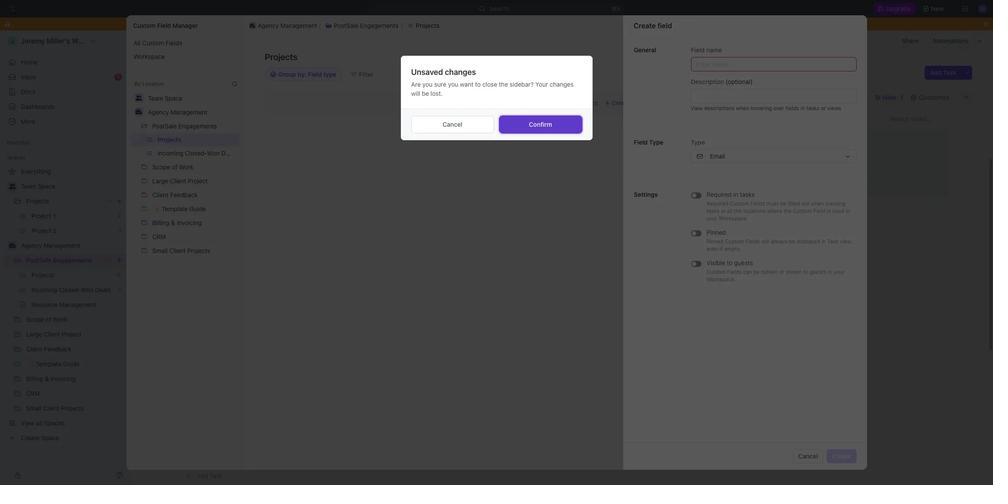 Task type: locate. For each thing, give the bounding box(es) containing it.
1 horizontal spatial cancel
[[799, 453, 818, 460]]

must
[[767, 201, 779, 207]]

assets
[[261, 381, 281, 389]]

not
[[521, 99, 530, 107]]

fields up locations in the right top of the page
[[751, 201, 765, 207]]

field left the type
[[634, 139, 648, 146]]

pinned pinned custom fields will always be displayed in task view, even if empty.
[[707, 229, 853, 252]]

project down client 2 - small project link
[[242, 457, 262, 465]]

1 vertical spatial space
[[38, 183, 55, 190]]

project for client 1 - small project
[[242, 457, 262, 465]]

hide 1
[[883, 93, 904, 101]]

new button
[[919, 2, 949, 16]]

0 vertical spatial team space
[[148, 95, 182, 102]]

small for client 2 - small project
[[225, 442, 241, 450]]

0 vertical spatial logo
[[236, 259, 250, 267]]

- inside wikido - brand package link
[[218, 427, 221, 434]]

postsale for the bottom postsale engagements button
[[152, 122, 177, 130]]

yodoo
[[197, 396, 215, 404]]

1 vertical spatial video
[[233, 412, 250, 419]]

1 vertical spatial team space
[[21, 183, 55, 190]]

cancel button down this
[[411, 116, 494, 133]]

0 horizontal spatial or
[[780, 269, 785, 275]]

logo for babbleblab
[[236, 259, 250, 267]]

will down are
[[411, 90, 420, 97]]

client for client 1 - small project
[[197, 457, 214, 465]]

0 horizontal spatial team
[[21, 183, 36, 190]]

field left name
[[691, 46, 705, 54]]

linkbuzz - print advertising link
[[195, 272, 323, 284]]

1 horizontal spatial or
[[821, 105, 826, 112]]

logo for wikido
[[223, 320, 237, 328]]

1 vertical spatial tasks
[[740, 191, 755, 198]]

- down 'browsedrive - logo design'
[[233, 305, 236, 312]]

business time image
[[250, 23, 255, 28], [139, 39, 144, 43]]

- inside browsedrive - logo design link
[[234, 290, 237, 297]]

1 vertical spatial when
[[811, 201, 824, 207]]

0 vertical spatial tasks
[[807, 105, 820, 112]]

projects button left enable at the left top
[[403, 20, 444, 31]]

in
[[801, 105, 805, 112], [734, 191, 738, 198], [721, 208, 726, 214], [846, 208, 850, 214], [822, 238, 826, 245], [828, 269, 832, 275]]

overview link
[[161, 91, 190, 104]]

fields inside pinned pinned custom fields will always be displayed in task view, even if empty.
[[746, 238, 760, 245]]

0 vertical spatial postsale engagements link
[[213, 36, 293, 46]]

dashboards
[[21, 103, 55, 110]]

1 wikido from the top
[[197, 320, 217, 328]]

0 vertical spatial space
[[165, 95, 182, 102]]

0 vertical spatial postsale engagements button
[[321, 20, 403, 31]]

package down zoomzone - video for youtube campaign
[[242, 427, 266, 434]]

your inside required in tasks required custom fields must be filled out when creating tasks in all the locations where the custom field is used in your workspace.
[[707, 215, 718, 222]]

be left lost.
[[422, 90, 429, 97]]

task up customize
[[944, 69, 957, 76]]

video for zoomzone
[[233, 412, 250, 419]]

for left social
[[240, 366, 248, 373]]

you right are
[[423, 81, 433, 88]]

for for youtube
[[252, 412, 260, 419]]

2 vertical spatial small
[[224, 457, 240, 465]]

create button
[[827, 450, 857, 464]]

logo
[[236, 259, 250, 267], [239, 290, 253, 297], [223, 320, 237, 328]]

the right all
[[734, 208, 742, 214]]

be inside the visible to guests custom fields can be hidden or shown to guests in your workspace.
[[754, 269, 760, 275]]

0 vertical spatial brand
[[238, 305, 255, 312]]

0 horizontal spatial for
[[240, 366, 248, 373]]

task down the client 1 - small project on the left
[[210, 472, 223, 480]]

1 for hide 1
[[901, 93, 904, 101]]

billing
[[152, 219, 169, 227]]

2 horizontal spatial tasks
[[807, 105, 820, 112]]

advertising
[[244, 274, 277, 282], [227, 381, 260, 389]]

- for linkbuzz - print advertising
[[225, 274, 227, 282]]

campaign down oloo - swag design 'link'
[[250, 351, 279, 358]]

✨ template guide
[[152, 205, 206, 213]]

1 horizontal spatial when
[[811, 201, 824, 207]]

2 wikido from the top
[[197, 427, 217, 434]]

Search tasks... text field
[[885, 112, 972, 125]]

large client project
[[152, 177, 208, 185]]

1 vertical spatial brand
[[221, 396, 238, 404]]

-
[[215, 244, 218, 251], [231, 259, 234, 267], [225, 274, 227, 282], [234, 290, 237, 297], [233, 305, 236, 312], [218, 320, 221, 328], [212, 335, 215, 343], [216, 351, 219, 358], [217, 366, 220, 373], [222, 381, 225, 389], [217, 396, 220, 404], [229, 412, 232, 419], [218, 427, 221, 434], [221, 442, 224, 450], [220, 457, 223, 465]]

package up zoomzone - video for youtube campaign
[[240, 396, 264, 404]]

wikido for wikido - brand package
[[197, 427, 217, 434]]

client feedback
[[152, 191, 198, 199]]

inbox
[[21, 73, 36, 81]]

package for yodoo - brand package
[[240, 396, 264, 404]]

babbleblab - logo design
[[197, 259, 271, 267]]

add up aibox - campaign management services
[[237, 215, 248, 222]]

tasks left all
[[707, 208, 720, 214]]

name
[[707, 46, 722, 54]]

- inside meejo - facebook campaign link
[[216, 351, 219, 358]]

- down yodoo - brand package
[[229, 412, 232, 419]]

1 vertical spatial or
[[780, 269, 785, 275]]

guests right shown
[[810, 269, 827, 275]]

client left 2 at the left bottom of the page
[[197, 442, 214, 450]]

- up print
[[231, 259, 234, 267]]

workspace
[[134, 53, 165, 60]]

0 vertical spatial for
[[240, 366, 248, 373]]

project up 'client 1 - small project' link
[[243, 442, 263, 450]]

client down crm button
[[169, 247, 186, 255]]

0 horizontal spatial business time image
[[139, 39, 144, 43]]

add task down the client 1 - small project on the left
[[197, 472, 223, 480]]

- down client 2 - small project
[[220, 457, 223, 465]]

team right 'user group' "image"
[[21, 183, 36, 190]]

custom
[[133, 22, 156, 29], [142, 39, 164, 47], [558, 99, 580, 107], [730, 201, 749, 207], [793, 208, 812, 214], [725, 238, 744, 245], [707, 269, 726, 275]]

agency management
[[258, 22, 317, 29], [146, 37, 206, 44], [148, 109, 207, 116], [21, 242, 80, 249]]

tree containing team space
[[3, 165, 126, 445]]

0 vertical spatial project
[[188, 177, 208, 185]]

project inside button
[[188, 177, 208, 185]]

1 vertical spatial your
[[834, 269, 845, 275]]

descriptions
[[704, 105, 735, 112]]

creating
[[826, 201, 846, 207]]

changes up sure
[[445, 68, 476, 77]]

- right "meejo"
[[216, 351, 219, 358]]

client for client 2 - small project
[[197, 442, 214, 450]]

guests
[[734, 259, 753, 267], [810, 269, 827, 275]]

client inside 'client 1 - small project' link
[[197, 457, 214, 465]]

small down 'wikido - brand package'
[[225, 442, 241, 450]]

small down client 2 - small project
[[224, 457, 240, 465]]

brand down 'browsedrive - logo design'
[[238, 305, 255, 312]]

0 vertical spatial business time image
[[250, 23, 255, 28]]

workspace button
[[130, 50, 240, 63]]

0 vertical spatial or
[[821, 105, 826, 112]]

hide right search
[[883, 93, 896, 101]]

campaign up babbleblab - logo design
[[219, 244, 248, 251]]

or inside the visible to guests custom fields can be hidden or shown to guests in your workspace.
[[780, 269, 785, 275]]

billing & invoicing
[[152, 219, 202, 227]]

Search... text field
[[757, 71, 841, 78]]

tree
[[3, 165, 126, 445]]

client inside client 2 - small project link
[[197, 442, 214, 450]]

1 horizontal spatial your
[[834, 269, 845, 275]]

0 vertical spatial cancel
[[443, 121, 463, 128]]

team
[[148, 95, 163, 102], [21, 183, 36, 190]]

logo inside wikido - logo design link
[[223, 320, 237, 328]]

space inside sidebar navigation
[[38, 183, 55, 190]]

- right yodoo
[[217, 396, 220, 404]]

list
[[247, 20, 851, 31], [126, 36, 243, 63], [126, 91, 243, 258], [126, 119, 243, 258], [126, 133, 243, 160]]

0 horizontal spatial team space
[[21, 183, 55, 190]]

guests up can
[[734, 259, 753, 267]]

1 vertical spatial small
[[225, 442, 241, 450]]

0 vertical spatial want
[[426, 20, 440, 27]]

field type
[[634, 139, 664, 146]]

changes
[[445, 68, 476, 77], [550, 81, 574, 88]]

team for the team space button
[[148, 95, 163, 102]]

2 vertical spatial project
[[242, 457, 262, 465]]

devbu
[[197, 366, 216, 373]]

1 vertical spatial business time image
[[139, 39, 144, 43]]

add down the client 1 - small project on the left
[[197, 472, 208, 480]]

you right sure
[[448, 81, 458, 88]]

want inside unsaved changes are you sure you want to close the sidebar? your changes will be lost.
[[460, 81, 474, 88]]

0 vertical spatial small
[[152, 247, 168, 255]]

sidebar navigation
[[0, 31, 130, 486]]

add left existing
[[731, 53, 743, 61]]

aibox - campaign management services
[[197, 244, 314, 251]]

confirm button
[[499, 116, 582, 133]]

0 vertical spatial will
[[411, 90, 420, 97]]

task left view,
[[828, 238, 839, 245]]

1 horizontal spatial team
[[148, 95, 163, 102]]

small down crm
[[152, 247, 168, 255]]

1 vertical spatial guests
[[810, 269, 827, 275]]

brainlounge
[[197, 305, 232, 312]]

team space inside sidebar navigation
[[21, 183, 55, 190]]

client up client feedback button
[[170, 177, 186, 185]]

0 vertical spatial video
[[222, 366, 238, 373]]

logo up brainlounge - brand package
[[239, 290, 253, 297]]

0 vertical spatial wikido
[[197, 320, 217, 328]]

design up linkbuzz - print advertising link
[[251, 259, 271, 267]]

1 vertical spatial projects button
[[154, 133, 240, 146]]

create for new
[[795, 53, 814, 61]]

2 vertical spatial 1
[[215, 457, 218, 465]]

all
[[134, 39, 141, 47]]

required in tasks required custom fields must be filled out when creating tasks in all the locations where the custom field is used in your workspace.
[[707, 191, 850, 222]]

- for feedfire - advertising assets
[[222, 381, 225, 389]]

- up 2 at the left bottom of the page
[[218, 427, 221, 434]]

is
[[827, 208, 831, 214]]

your up even
[[707, 215, 718, 222]]

1 vertical spatial postsale engagements button
[[148, 119, 221, 133]]

1 vertical spatial package
[[240, 396, 264, 404]]

0 vertical spatial team
[[148, 95, 163, 102]]

projects button
[[403, 20, 444, 31], [154, 133, 240, 146]]

this
[[578, 20, 589, 27]]

0 vertical spatial 1
[[117, 74, 119, 80]]

campaign
[[219, 244, 248, 251], [250, 351, 279, 358], [288, 366, 317, 373], [287, 412, 317, 419]]

0 vertical spatial required
[[707, 191, 732, 198]]

design inside 'link'
[[234, 335, 254, 343]]

team down location
[[148, 95, 163, 102]]

- inside linkbuzz - print advertising link
[[225, 274, 227, 282]]

0 horizontal spatial cancel button
[[411, 116, 494, 133]]

tasks up locations in the right top of the page
[[740, 191, 755, 198]]

add task button down the client 1 - small project on the left
[[193, 471, 226, 482]]

0 horizontal spatial add task
[[197, 472, 223, 480]]

visible to guests custom fields can be hidden or shown to guests in your workspace.
[[707, 259, 845, 283]]

video for devbu
[[222, 366, 238, 373]]

- inside devbu - video for social media campaign link
[[217, 366, 220, 373]]

design up 'meejo - facebook campaign'
[[234, 335, 254, 343]]

package
[[256, 305, 281, 312], [240, 396, 264, 404], [242, 427, 266, 434]]

cancel inside unsaved changes dialog
[[443, 121, 463, 128]]

to right shown
[[804, 269, 809, 275]]

client for client feedback
[[152, 191, 169, 199]]

- right feedfire on the bottom left of page
[[222, 381, 225, 389]]

- right "devbu"
[[217, 366, 220, 373]]

1 vertical spatial add task
[[237, 215, 261, 222]]

1 horizontal spatial add task
[[237, 215, 261, 222]]

postsale inside tree
[[26, 257, 51, 264]]

2 horizontal spatial 1
[[901, 93, 904, 101]]

fields left always
[[746, 238, 760, 245]]

2 horizontal spatial add task button
[[925, 66, 962, 80]]

swag
[[217, 335, 232, 343]]

logo inside babbleblab - logo design link
[[236, 259, 250, 267]]

client 2 - small project
[[197, 442, 263, 450]]

1 vertical spatial workspace.
[[707, 276, 736, 283]]

filled
[[788, 201, 800, 207]]

1 vertical spatial cancel button
[[793, 450, 824, 464]]

design for babbleblab - logo design
[[251, 259, 271, 267]]

browser
[[470, 20, 493, 27]]

upgrade link
[[874, 3, 916, 15]]

advertising up yodoo - brand package
[[227, 381, 260, 389]]

1 horizontal spatial tasks
[[740, 191, 755, 198]]

0 vertical spatial workspace.
[[719, 215, 748, 222]]

- inside wikido - logo design link
[[218, 320, 221, 328]]

- inside oloo - swag design 'link'
[[212, 335, 215, 343]]

- down print
[[234, 290, 237, 297]]

add
[[731, 53, 743, 61], [930, 69, 942, 76], [237, 215, 248, 222], [197, 472, 208, 480]]

facebook
[[220, 351, 248, 358]]

or left shown
[[780, 269, 785, 275]]

0 horizontal spatial the
[[499, 81, 508, 88]]

design down brainlounge - brand package
[[239, 320, 259, 328]]

team space inside button
[[148, 95, 182, 102]]

be left "filled"
[[780, 201, 787, 207]]

0 vertical spatial cancel button
[[411, 116, 494, 133]]

team space link
[[21, 180, 125, 194]]

create for one
[[612, 100, 629, 106]]

tasks right fields
[[807, 105, 820, 112]]

all custom fields
[[134, 39, 182, 47]]

in inside the visible to guests custom fields can be hidden or shown to guests in your workspace.
[[828, 269, 832, 275]]

advertising up browsedrive - logo design link
[[244, 274, 277, 282]]

wikido up oloo
[[197, 320, 217, 328]]

guide
[[189, 205, 206, 213]]

client down large
[[152, 191, 169, 199]]

your
[[707, 215, 718, 222], [834, 269, 845, 275]]

client 1 - small project
[[197, 457, 262, 465]]

to left enable at the left top
[[442, 20, 447, 27]]

1 horizontal spatial will
[[762, 238, 770, 245]]

logo inside browsedrive - logo design link
[[239, 290, 253, 297]]

search
[[848, 93, 868, 101]]

browsedrive - logo design
[[197, 290, 275, 297]]

be inside unsaved changes are you sure you want to close the sidebar? your changes will be lost.
[[422, 90, 429, 97]]

small for client 1 - small project
[[224, 457, 240, 465]]

client down client 2 - small project
[[197, 457, 214, 465]]

home link
[[3, 55, 126, 69]]

0 vertical spatial add task button
[[925, 66, 962, 80]]

feedfire
[[197, 381, 221, 389]]

cancel button left create button
[[793, 450, 824, 464]]

create inside 'button'
[[795, 53, 814, 61]]

2 required from the top
[[707, 201, 729, 207]]

- inside babbleblab - logo design link
[[231, 259, 234, 267]]

brand for brainlounge
[[238, 305, 255, 312]]

1 vertical spatial logo
[[239, 290, 253, 297]]

2 horizontal spatial field
[[829, 53, 841, 61]]

dashboards link
[[3, 100, 126, 114]]

this
[[468, 99, 480, 107]]

cancel button inside unsaved changes dialog
[[411, 116, 494, 133]]

- left print
[[225, 274, 227, 282]]

1 horizontal spatial business time image
[[250, 23, 255, 28]]

existing
[[744, 53, 767, 61]]

- for brainlounge - brand package
[[233, 305, 236, 312]]

projects button up incoming closed-won deals
[[154, 133, 240, 146]]

space for the team space button
[[165, 95, 182, 102]]

will left always
[[762, 238, 770, 245]]

customize
[[919, 93, 950, 101]]

logo up linkbuzz - print advertising at the bottom left of page
[[236, 259, 250, 267]]

workspace. down visible
[[707, 276, 736, 283]]

1 for client 1 - small project
[[215, 457, 218, 465]]

1 horizontal spatial for
[[252, 412, 260, 419]]

1 horizontal spatial cancel button
[[793, 450, 824, 464]]

team inside sidebar navigation
[[21, 183, 36, 190]]

engagements inside sidebar navigation
[[53, 257, 92, 264]]

- for wikido - logo design
[[218, 320, 221, 328]]

1 horizontal spatial the
[[734, 208, 742, 214]]

1 vertical spatial agency management link
[[21, 239, 125, 253]]

workspace.
[[719, 215, 748, 222], [707, 276, 736, 283]]

0 horizontal spatial projects button
[[154, 133, 240, 146]]

0 vertical spatial add task
[[930, 69, 957, 76]]

to left close
[[475, 81, 481, 88]]

0 vertical spatial when
[[736, 105, 749, 112]]

0 horizontal spatial postsale engagements link
[[26, 254, 102, 268]]

incoming
[[158, 150, 183, 157]]

media
[[268, 366, 286, 373]]

or for when
[[821, 105, 826, 112]]

- inside zoomzone - video for youtube campaign link
[[229, 412, 232, 419]]

out
[[802, 201, 810, 207]]

1 horizontal spatial hide
[[883, 93, 896, 101]]

field inside 'button'
[[829, 53, 841, 61]]

brand
[[238, 305, 255, 312], [221, 396, 238, 404], [223, 427, 240, 434]]

unsaved
[[411, 68, 443, 77]]

field inside required in tasks required custom fields must be filled out when creating tasks in all the locations where the custom field is used in your workspace.
[[814, 208, 826, 214]]

- inside brainlounge - brand package link
[[233, 305, 236, 312]]

add task button up customize
[[925, 66, 962, 80]]

add task button up aibox - campaign management services
[[227, 214, 264, 224]]

small client projects
[[152, 247, 210, 255]]

workspace. down all
[[719, 215, 748, 222]]

logo for browsedrive
[[239, 290, 253, 297]]

package for wikido - brand package
[[242, 427, 266, 434]]

brand down the feedfire - advertising assets
[[221, 396, 238, 404]]

workspace. inside the visible to guests custom fields can be hidden or shown to guests in your workspace.
[[707, 276, 736, 283]]

custom field manager
[[133, 22, 198, 29]]

notifications?
[[495, 20, 534, 27]]

- up swag
[[218, 320, 221, 328]]

0 horizontal spatial tasks
[[707, 208, 720, 214]]

want right do
[[426, 20, 440, 27]]

1 vertical spatial for
[[252, 412, 260, 419]]

for up wikido - brand package link
[[252, 412, 260, 419]]

the right close
[[499, 81, 508, 88]]

1 vertical spatial cancel
[[799, 453, 818, 460]]

when right out
[[811, 201, 824, 207]]

0 vertical spatial advertising
[[244, 274, 277, 282]]

- inside aibox - campaign management services link
[[215, 244, 218, 251]]

logo up oloo - swag design
[[223, 320, 237, 328]]

0 horizontal spatial postsale engagements button
[[148, 119, 221, 133]]

team inside button
[[148, 95, 163, 102]]

- for yodoo - brand package
[[217, 396, 220, 404]]

2 vertical spatial brand
[[223, 427, 240, 434]]

linkbuzz - print advertising
[[197, 274, 277, 282]]

0 horizontal spatial guests
[[734, 259, 753, 267]]

create new field button
[[789, 50, 847, 64]]

0 horizontal spatial will
[[411, 90, 420, 97]]

video up 'wikido - brand package'
[[233, 412, 250, 419]]

Enter name... text field
[[691, 57, 857, 71]]

1 vertical spatial hide
[[883, 93, 896, 101]]

hide left this in the top of the page
[[564, 20, 577, 27]]

for for social
[[240, 366, 248, 373]]

- inside 'yodoo - brand package' link
[[217, 396, 220, 404]]

design up brainlounge - brand package link
[[255, 290, 275, 297]]

0 horizontal spatial 1
[[117, 74, 119, 80]]

zoomzone - video for youtube campaign
[[197, 412, 317, 419]]

or for guests
[[780, 269, 785, 275]]

client inside client feedback button
[[152, 191, 169, 199]]

customize button
[[908, 91, 952, 104]]

team space down location
[[148, 95, 182, 102]]

(optional)
[[726, 78, 753, 85]]

0 horizontal spatial want
[[426, 20, 440, 27]]

1 horizontal spatial team space
[[148, 95, 182, 102]]

used
[[832, 208, 844, 214]]

business time image
[[9, 243, 15, 248]]

aibox
[[197, 244, 213, 251]]

want up this
[[460, 81, 474, 88]]

changes right your
[[550, 81, 574, 88]]

1 vertical spatial will
[[762, 238, 770, 245]]

None text field
[[691, 89, 857, 103]]

does
[[505, 99, 519, 107]]

your down view,
[[834, 269, 845, 275]]

cancel down sure
[[443, 121, 463, 128]]

brand up client 2 - small project
[[223, 427, 240, 434]]

fields left can
[[727, 269, 742, 275]]

search button
[[837, 91, 871, 104]]

0 vertical spatial your
[[707, 215, 718, 222]]

won
[[207, 150, 220, 157]]

manager
[[173, 22, 198, 29]]

field inside "button"
[[768, 53, 781, 61]]

postsale engagements link
[[213, 36, 293, 46], [26, 254, 102, 268]]

1 horizontal spatial space
[[165, 95, 182, 102]]

0 horizontal spatial agency management link
[[21, 239, 125, 253]]

1 vertical spatial add task button
[[227, 214, 264, 224]]

project down work
[[188, 177, 208, 185]]

are
[[411, 81, 421, 88]]

space inside button
[[165, 95, 182, 102]]

list containing team space
[[126, 91, 243, 258]]

create for field
[[634, 22, 656, 29]]

- inside feedfire - advertising assets link
[[222, 381, 225, 389]]

0 horizontal spatial hide
[[564, 20, 577, 27]]



Task type: describe. For each thing, give the bounding box(es) containing it.
project for client 2 - small project
[[243, 442, 263, 450]]

projects inside "button"
[[187, 247, 210, 255]]

to inside unsaved changes are you sure you want to close the sidebar? your changes will be lost.
[[475, 81, 481, 88]]

sidebar?
[[510, 81, 534, 88]]

meejo - facebook campaign
[[197, 351, 279, 358]]

workspace. inside required in tasks required custom fields must be filled out when creating tasks in all the locations where the custom field is used in your workspace.
[[719, 215, 748, 222]]

overview
[[163, 93, 190, 101]]

new
[[815, 53, 827, 61]]

list containing projects
[[126, 133, 243, 160]]

fields left create one button
[[582, 99, 598, 107]]

custom inside button
[[142, 39, 164, 47]]

- inside client 2 - small project link
[[221, 442, 224, 450]]

favorites button
[[3, 138, 33, 148]]

custom inside pinned pinned custom fields will always be displayed in task view, even if empty.
[[725, 238, 744, 245]]

enable
[[540, 20, 559, 27]]

team space for team space link in the top left of the page
[[21, 183, 55, 190]]

field up the all custom fields
[[157, 22, 171, 29]]

services
[[289, 244, 314, 251]]

postsale engagements inside sidebar navigation
[[26, 257, 92, 264]]

client 2 - small project link
[[195, 440, 323, 452]]

postsale for top postsale engagements link
[[224, 37, 249, 44]]

- for babbleblab - logo design
[[231, 259, 234, 267]]

favorites
[[7, 139, 30, 146]]

zoomzone
[[197, 412, 227, 419]]

2 horizontal spatial add task
[[930, 69, 957, 76]]

fields
[[786, 105, 799, 112]]

list containing all custom fields
[[126, 36, 243, 63]]

social
[[249, 366, 267, 373]]

billing & invoicing button
[[148, 216, 206, 230]]

package for brainlounge - brand package
[[256, 305, 281, 312]]

work
[[179, 163, 194, 171]]

devbu - video for social media campaign
[[197, 366, 317, 373]]

displayed
[[797, 238, 820, 245]]

scope of work
[[152, 163, 194, 171]]

space for team space link in the top left of the page
[[38, 183, 55, 190]]

be inside pinned pinned custom fields will always be displayed in task view, even if empty.
[[789, 238, 795, 245]]

campaign right media
[[288, 366, 317, 373]]

wikido for wikido - logo design
[[197, 320, 217, 328]]

hovering
[[751, 105, 772, 112]]

create field
[[634, 22, 672, 29]]

unsaved changes are you sure you want to close the sidebar? your changes will be lost.
[[411, 68, 574, 97]]

team space for the team space button
[[148, 95, 182, 102]]

0 horizontal spatial changes
[[445, 68, 476, 77]]

enable
[[449, 20, 468, 27]]

brand for yodoo
[[221, 396, 238, 404]]

client feedback button
[[148, 188, 202, 202]]

client inside small client projects "button"
[[169, 247, 186, 255]]

create one
[[612, 100, 640, 106]]

brainlounge - brand package
[[197, 305, 281, 312]]

client inside large client project button
[[170, 177, 186, 185]]

1 pinned from the top
[[707, 229, 726, 236]]

agency management inside sidebar navigation
[[21, 242, 80, 249]]

- for aibox - campaign management services
[[215, 244, 218, 251]]

postsale engagements link inside sidebar navigation
[[26, 254, 102, 268]]

wikido - brand package link
[[195, 424, 323, 437]]

the inside unsaved changes are you sure you want to close the sidebar? your changes will be lost.
[[499, 81, 508, 88]]

incoming closed-won deals button
[[154, 146, 240, 160]]

create new field
[[795, 53, 841, 61]]

0 vertical spatial agency management link
[[136, 36, 208, 46]]

client 1 - small project link
[[195, 455, 323, 467]]

where
[[767, 208, 782, 214]]

1 horizontal spatial postsale engagements button
[[321, 20, 403, 31]]

0 vertical spatial projects button
[[403, 20, 444, 31]]

aibox - campaign management services link
[[195, 241, 323, 254]]

0 horizontal spatial add task button
[[193, 471, 226, 482]]

template
[[162, 205, 188, 213]]

1 vertical spatial agency management button
[[144, 105, 211, 119]]

postsale for postsale engagements link within sidebar navigation
[[26, 257, 51, 264]]

- for wikido - brand package
[[218, 427, 221, 434]]

field for add existing field
[[768, 53, 781, 61]]

needs assignment link
[[204, 91, 260, 104]]

docs
[[21, 88, 35, 95]]

needs
[[206, 93, 224, 101]]

wikido - logo design link
[[195, 318, 323, 330]]

field for create new field
[[829, 53, 841, 61]]

design for browsedrive - logo design
[[255, 290, 275, 297]]

when inside required in tasks required custom fields must be filled out when creating tasks in all the locations where the custom field is used in your workspace.
[[811, 201, 824, 207]]

have
[[532, 99, 545, 107]]

unsaved changes dialog
[[401, 56, 593, 140]]

in inside pinned pinned custom fields will always be displayed in task view, even if empty.
[[822, 238, 826, 245]]

0 horizontal spatial when
[[736, 105, 749, 112]]

be inside required in tasks required custom fields must be filled out when creating tasks in all the locations where the custom field is used in your workspace.
[[780, 201, 787, 207]]

fields inside button
[[166, 39, 182, 47]]

2 pinned from the top
[[707, 238, 724, 245]]

1 horizontal spatial agency management button
[[247, 20, 319, 31]]

- for oloo - swag design
[[212, 335, 215, 343]]

do you want to enable browser notifications? enable hide this
[[404, 20, 589, 27]]

by
[[134, 81, 141, 87]]

assignment
[[226, 93, 260, 101]]

linkbuzz
[[197, 274, 223, 282]]

your inside the visible to guests custom fields can be hidden or shown to guests in your workspace.
[[834, 269, 845, 275]]

1 required from the top
[[707, 191, 732, 198]]

needs assignment
[[206, 93, 260, 101]]

agency inside tree
[[21, 242, 42, 249]]

fields inside the visible to guests custom fields can be hidden or shown to guests in your workspace.
[[727, 269, 742, 275]]

yodoo - brand package
[[197, 396, 264, 404]]

add up customize
[[930, 69, 942, 76]]

projects inside 'link'
[[26, 197, 49, 205]]

list containing agency management
[[247, 20, 851, 31]]

2 horizontal spatial the
[[784, 208, 792, 214]]

feedfire - advertising assets
[[197, 381, 281, 389]]

you right do
[[414, 20, 424, 27]]

1 inside sidebar navigation
[[117, 74, 119, 80]]

can
[[743, 269, 752, 275]]

sure
[[434, 81, 447, 88]]

campaign right youtube
[[287, 412, 317, 419]]

large
[[152, 177, 168, 185]]

devbu - video for social media campaign link
[[195, 363, 323, 376]]

design for wikido - logo design
[[239, 320, 259, 328]]

feedback
[[170, 191, 198, 199]]

- for meejo - facebook campaign
[[216, 351, 219, 358]]

1 horizontal spatial guests
[[810, 269, 827, 275]]

search...
[[490, 5, 514, 12]]

empty.
[[725, 246, 741, 252]]

youtube
[[261, 412, 286, 419]]

2
[[215, 442, 219, 450]]

0 vertical spatial hide
[[564, 20, 577, 27]]

✨
[[152, 205, 160, 213]]

brand for wikido
[[223, 427, 240, 434]]

location
[[142, 81, 164, 87]]

of
[[172, 163, 177, 171]]

field name
[[691, 46, 722, 54]]

invoicing
[[177, 219, 202, 227]]

small inside "button"
[[152, 247, 168, 255]]

share
[[902, 37, 919, 44]]

automations
[[933, 37, 969, 44]]

1 vertical spatial advertising
[[227, 381, 260, 389]]

- for devbu - video for social media campaign
[[217, 366, 220, 373]]

lost.
[[431, 90, 443, 97]]

task inside pinned pinned custom fields will always be displayed in task view, even if empty.
[[828, 238, 839, 245]]

team for team space link in the top left of the page
[[21, 183, 36, 190]]

custom inside the visible to guests custom fields can be hidden or shown to guests in your workspace.
[[707, 269, 726, 275]]

create one button
[[602, 98, 643, 109]]

user group image
[[9, 184, 15, 189]]

&
[[171, 219, 175, 227]]

will inside unsaved changes are you sure you want to close the sidebar? your changes will be lost.
[[411, 90, 420, 97]]

add inside "button"
[[731, 53, 743, 61]]

location
[[481, 99, 504, 107]]

design for oloo - swag design
[[234, 335, 254, 343]]

0 horizontal spatial field
[[658, 22, 672, 29]]

will inside pinned pinned custom fields will always be displayed in task view, even if empty.
[[762, 238, 770, 245]]

this location does not have any custom fields
[[468, 99, 598, 107]]

fields inside required in tasks required custom fields must be filled out when creating tasks in all the locations where the custom field is used in your workspace.
[[751, 201, 765, 207]]

task up aibox - campaign management services
[[249, 215, 261, 222]]

0 vertical spatial guests
[[734, 259, 753, 267]]

- for zoomzone - video for youtube campaign
[[229, 412, 232, 419]]

print
[[229, 274, 243, 282]]

open
[[183, 215, 198, 222]]

business time image inside list
[[250, 23, 255, 28]]

to right visible
[[727, 259, 733, 267]]

over
[[774, 105, 784, 112]]

- inside 'client 1 - small project' link
[[220, 457, 223, 465]]

close
[[483, 81, 497, 88]]

scope
[[152, 163, 170, 171]]

✨ template guide button
[[148, 202, 210, 216]]

wikido - logo design
[[197, 320, 259, 328]]

1 horizontal spatial changes
[[550, 81, 574, 88]]

2 vertical spatial tasks
[[707, 208, 720, 214]]

management inside sidebar navigation
[[44, 242, 80, 249]]

view
[[691, 105, 703, 112]]

- for browsedrive - logo design
[[234, 290, 237, 297]]

wikido - brand package
[[197, 427, 266, 434]]

even
[[707, 246, 719, 252]]

list containing postsale engagements
[[126, 119, 243, 258]]

tree inside sidebar navigation
[[3, 165, 126, 445]]

zoomzone - video for youtube campaign link
[[195, 409, 323, 422]]



Task type: vqa. For each thing, say whether or not it's contained in the screenshot.
Task associated with the middle Add Task button
yes



